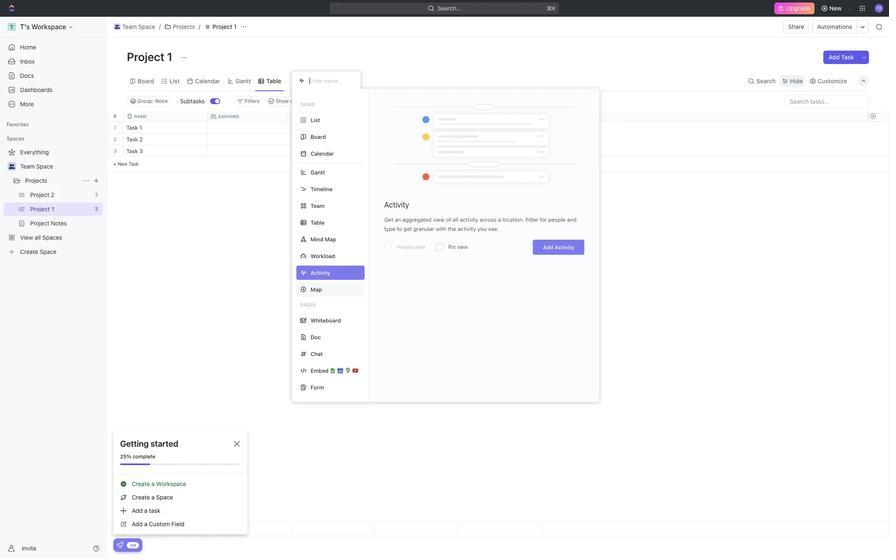 Task type: locate. For each thing, give the bounding box(es) containing it.
pin view
[[449, 244, 468, 250]]

1 vertical spatial new
[[118, 161, 127, 167]]

grid containing ‎task 1
[[107, 111, 889, 537]]

1 2 3
[[114, 125, 117, 154]]

add for add a task
[[132, 508, 143, 515]]

1 vertical spatial project
[[127, 50, 165, 64]]

team space right user group image at the left
[[122, 23, 155, 30]]

1 horizontal spatial 3
[[140, 148, 143, 155]]

getting
[[120, 439, 149, 449]]

0 vertical spatial calendar
[[195, 77, 220, 84]]

to do
[[296, 137, 311, 142], [296, 149, 311, 154]]

space
[[138, 23, 155, 30], [36, 163, 53, 170], [156, 494, 173, 501]]

1 vertical spatial projects
[[25, 177, 47, 184]]

1 ‎task from the top
[[126, 124, 138, 131]]

a
[[498, 216, 501, 223], [151, 481, 155, 488], [151, 494, 155, 501], [144, 508, 147, 515], [144, 521, 147, 528]]

0 vertical spatial do
[[304, 137, 311, 142]]

0 vertical spatial set priority image
[[457, 122, 470, 135]]

a down add a task
[[144, 521, 147, 528]]

1 horizontal spatial /
[[199, 23, 200, 30]]

search
[[757, 77, 776, 84]]

gantt up timeline
[[311, 169, 325, 176]]

press space to select this row. row containing 1
[[107, 122, 124, 134]]

1 do from the top
[[304, 137, 311, 142]]

set priority image
[[457, 122, 470, 135], [457, 146, 470, 158]]

2 vertical spatial space
[[156, 494, 173, 501]]

projects
[[173, 23, 195, 30], [25, 177, 47, 184]]

user group image
[[115, 25, 120, 29]]

to do cell
[[291, 134, 375, 145], [291, 145, 375, 157]]

table
[[267, 77, 281, 84], [311, 219, 325, 226]]

share button
[[784, 20, 810, 34]]

Enter name... field
[[309, 77, 354, 85]]

add for add task
[[829, 54, 840, 61]]

upgrade link
[[775, 3, 815, 14]]

set priority image
[[457, 134, 470, 147]]

new inside button
[[830, 5, 842, 12]]

activity
[[384, 201, 409, 209], [555, 244, 575, 251]]

row
[[124, 111, 542, 122]]

view right the private
[[415, 244, 426, 250]]

pin
[[449, 244, 456, 250]]

2 to do cell from the top
[[291, 145, 375, 157]]

do for 2
[[304, 137, 311, 142]]

0 vertical spatial create
[[132, 481, 150, 488]]

set priority element for task 3
[[457, 146, 470, 158]]

closed
[[290, 98, 306, 104]]

2 for ‎task
[[140, 136, 143, 143]]

activity down all
[[458, 226, 476, 232]]

do down tasks
[[304, 137, 311, 142]]

team space right user group icon
[[20, 163, 53, 170]]

0 vertical spatial to do
[[296, 137, 311, 142]]

create up add a task
[[132, 494, 150, 501]]

1 vertical spatial team
[[20, 163, 35, 170]]

to do cell for ‎task 2
[[291, 134, 375, 145]]

new task
[[118, 161, 139, 167]]

0 horizontal spatial projects link
[[25, 174, 80, 188]]

0 vertical spatial projects link
[[162, 22, 197, 32]]

new
[[830, 5, 842, 12], [118, 161, 127, 167]]

1 horizontal spatial new
[[830, 5, 842, 12]]

3 set priority element from the top
[[457, 146, 470, 158]]

1 horizontal spatial 2
[[140, 136, 143, 143]]

2 set priority element from the top
[[457, 134, 470, 147]]

0 vertical spatial board
[[138, 77, 154, 84]]

add left task
[[132, 508, 143, 515]]

0 horizontal spatial new
[[118, 161, 127, 167]]

press space to select this row. row containing ‎task 2
[[124, 134, 542, 147]]

list up 'subtasks' button
[[170, 77, 180, 84]]

create up create a space on the left
[[132, 481, 150, 488]]

search...
[[438, 5, 462, 12]]

2 horizontal spatial view
[[457, 244, 468, 250]]

mind
[[311, 236, 324, 243]]

task inside button
[[842, 54, 854, 61]]

0 vertical spatial list
[[170, 77, 180, 84]]

0 horizontal spatial list
[[170, 77, 180, 84]]

0 vertical spatial table
[[267, 77, 281, 84]]

add for add activity
[[543, 244, 553, 251]]

project
[[213, 23, 232, 30], [127, 50, 165, 64]]

workspace
[[156, 481, 186, 488]]

a left task
[[144, 508, 147, 515]]

map
[[325, 236, 336, 243], [311, 286, 322, 293]]

1 vertical spatial board
[[311, 133, 326, 140]]

do
[[304, 137, 311, 142], [304, 149, 311, 154]]

create a space
[[132, 494, 173, 501]]

1 vertical spatial to
[[296, 149, 303, 154]]

board link
[[136, 75, 154, 87]]

team right user group icon
[[20, 163, 35, 170]]

3 down '‎task 2'
[[140, 148, 143, 155]]

set priority element for ‎task 2
[[457, 134, 470, 147]]

gantt left table link
[[236, 77, 251, 84]]

space right user group icon
[[36, 163, 53, 170]]

0 horizontal spatial activity
[[384, 201, 409, 209]]

do up timeline
[[304, 149, 311, 154]]

board
[[138, 77, 154, 84], [311, 133, 326, 140]]

1 horizontal spatial activity
[[555, 244, 575, 251]]

projects link
[[162, 22, 197, 32], [25, 174, 80, 188]]

1 horizontal spatial board
[[311, 133, 326, 140]]

2 left '‎task 2'
[[114, 137, 117, 142]]

‎task
[[126, 124, 138, 131], [126, 136, 138, 143]]

space right user group image at the left
[[138, 23, 155, 30]]

1 set priority image from the top
[[457, 122, 470, 135]]

activity right all
[[460, 216, 478, 223]]

board down tasks
[[311, 133, 326, 140]]

1 vertical spatial space
[[36, 163, 53, 170]]

0 horizontal spatial /
[[159, 23, 161, 30]]

row group containing ‎task 1
[[124, 122, 542, 172]]

private
[[397, 244, 413, 250]]

1 vertical spatial to do cell
[[291, 145, 375, 157]]

0 horizontal spatial team
[[20, 163, 35, 170]]

activity up the an
[[384, 201, 409, 209]]

0 horizontal spatial table
[[267, 77, 281, 84]]

1 horizontal spatial space
[[138, 23, 155, 30]]

table up the show
[[267, 77, 281, 84]]

0 horizontal spatial projects
[[25, 177, 47, 184]]

0 vertical spatial to do cell
[[291, 134, 375, 145]]

0 vertical spatial map
[[325, 236, 336, 243]]

task for new task
[[129, 161, 139, 167]]

to for ‎task 2
[[296, 137, 303, 142]]

table up mind
[[311, 219, 325, 226]]

favorites button
[[3, 120, 32, 130]]

create for create a workspace
[[132, 481, 150, 488]]

press space to select this row. row containing 3
[[107, 145, 124, 157]]

team right user group image at the left
[[122, 23, 137, 30]]

1 vertical spatial activity
[[555, 244, 575, 251]]

projects inside the sidebar navigation
[[25, 177, 47, 184]]

press space to select this row. row
[[107, 122, 124, 134], [124, 122, 542, 135], [107, 134, 124, 145], [124, 134, 542, 147], [107, 145, 124, 157], [124, 145, 542, 158], [124, 523, 542, 537]]

1
[[234, 23, 237, 30], [167, 50, 173, 64], [140, 124, 142, 131], [114, 125, 116, 130]]

add activity
[[543, 244, 575, 251]]

2 to do from the top
[[296, 149, 311, 154]]

1 horizontal spatial list
[[311, 117, 320, 123]]

team inside the sidebar navigation
[[20, 163, 35, 170]]

a for custom
[[144, 521, 147, 528]]

1 vertical spatial create
[[132, 494, 150, 501]]

and
[[567, 216, 577, 223]]

to do for ‎task 2
[[296, 137, 311, 142]]

0 horizontal spatial map
[[311, 286, 322, 293]]

calendar up 'subtasks' button
[[195, 77, 220, 84]]

‎task down ‎task 1
[[126, 136, 138, 143]]

press space to select this row. row containing ‎task 1
[[124, 122, 542, 135]]

project 1
[[213, 23, 237, 30], [127, 50, 175, 64]]

1 horizontal spatial table
[[311, 219, 325, 226]]

view button
[[292, 71, 319, 91]]

1 vertical spatial projects link
[[25, 174, 80, 188]]

onboarding checklist button element
[[117, 542, 124, 549]]

view up with
[[433, 216, 445, 223]]

0 horizontal spatial space
[[36, 163, 53, 170]]

0 vertical spatial activity
[[384, 201, 409, 209]]

customize
[[818, 77, 848, 84]]

new down 'task 3'
[[118, 161, 127, 167]]

1 vertical spatial team space link
[[20, 160, 101, 173]]

0 vertical spatial task
[[842, 54, 854, 61]]

1 vertical spatial team space
[[20, 163, 53, 170]]

get an aggregated view of all activity across a location. filter for people and type to get granular with the activity you see.
[[384, 216, 577, 232]]

to do for task 3
[[296, 149, 311, 154]]

tree
[[3, 146, 103, 259]]

1 vertical spatial task
[[126, 148, 138, 155]]

1 vertical spatial map
[[311, 286, 322, 293]]

customize button
[[807, 75, 850, 87]]

1 to do from the top
[[296, 137, 311, 142]]

new up automations
[[830, 5, 842, 12]]

1 horizontal spatial projects link
[[162, 22, 197, 32]]

⌘k
[[547, 5, 556, 12]]

add down for
[[543, 244, 553, 251]]

board left list link in the top left of the page
[[138, 77, 154, 84]]

add up the customize
[[829, 54, 840, 61]]

view inside get an aggregated view of all activity across a location. filter for people and type to get granular with the activity you see.
[[433, 216, 445, 223]]

task for add task
[[842, 54, 854, 61]]

to
[[296, 137, 303, 142], [296, 149, 303, 154], [397, 226, 402, 232]]

1 horizontal spatial team
[[122, 23, 137, 30]]

add down add a task
[[132, 521, 143, 528]]

dashboards link
[[3, 83, 103, 97]]

1 horizontal spatial team space
[[122, 23, 155, 30]]

the
[[448, 226, 456, 232]]

gantt
[[236, 77, 251, 84], [311, 169, 325, 176]]

location.
[[503, 216, 524, 223]]

show
[[276, 98, 289, 104]]

space down create a workspace
[[156, 494, 173, 501]]

1 horizontal spatial gantt
[[311, 169, 325, 176]]

row group containing 1 2 3
[[107, 122, 124, 172]]

tree containing team space
[[3, 146, 103, 259]]

0 vertical spatial team
[[122, 23, 137, 30]]

1 vertical spatial project 1
[[127, 50, 175, 64]]

team down timeline
[[311, 202, 325, 209]]

1 vertical spatial do
[[304, 149, 311, 154]]

add inside button
[[829, 54, 840, 61]]

0 horizontal spatial 2
[[114, 137, 117, 142]]

0 horizontal spatial view
[[415, 244, 426, 250]]

0 vertical spatial to
[[296, 137, 303, 142]]

task
[[842, 54, 854, 61], [126, 148, 138, 155], [129, 161, 139, 167]]

1 horizontal spatial project
[[213, 23, 232, 30]]

0 vertical spatial project 1
[[213, 23, 237, 30]]

0 vertical spatial project
[[213, 23, 232, 30]]

1 vertical spatial table
[[311, 219, 325, 226]]

1 vertical spatial ‎task
[[126, 136, 138, 143]]

team space link
[[112, 22, 157, 32], [20, 160, 101, 173]]

hide button
[[780, 75, 806, 87]]

to do cell for task 3
[[291, 145, 375, 157]]

map up pages
[[311, 286, 322, 293]]

activity
[[460, 216, 478, 223], [458, 226, 476, 232]]

3 left 'task 3'
[[114, 148, 117, 154]]

2 ‎task from the top
[[126, 136, 138, 143]]

0 vertical spatial ‎task
[[126, 124, 138, 131]]

team
[[122, 23, 137, 30], [20, 163, 35, 170], [311, 202, 325, 209]]

dashboards
[[20, 86, 53, 93]]

1 horizontal spatial view
[[433, 216, 445, 223]]

cell
[[207, 122, 291, 133], [291, 122, 375, 133], [375, 122, 459, 133], [207, 134, 291, 145], [375, 134, 459, 145], [207, 145, 291, 157], [375, 145, 459, 157]]

calendar up timeline
[[311, 150, 334, 157]]

0 vertical spatial team space link
[[112, 22, 157, 32]]

create
[[132, 481, 150, 488], [132, 494, 150, 501]]

add a custom field
[[132, 521, 184, 528]]

add
[[829, 54, 840, 61], [543, 244, 553, 251], [132, 508, 143, 515], [132, 521, 143, 528]]

0 horizontal spatial team space link
[[20, 160, 101, 173]]

task up the customize
[[842, 54, 854, 61]]

sidebar navigation
[[0, 17, 107, 559]]

grid
[[107, 111, 889, 537]]

view right pin
[[457, 244, 468, 250]]

0 vertical spatial gantt
[[236, 77, 251, 84]]

press space to select this row. row containing task 3
[[124, 145, 542, 158]]

activity down and
[[555, 244, 575, 251]]

a up see.
[[498, 216, 501, 223]]

to for task 3
[[296, 149, 303, 154]]

map right mind
[[325, 236, 336, 243]]

task down '‎task 2'
[[126, 148, 138, 155]]

1 vertical spatial calendar
[[311, 150, 334, 157]]

row group
[[107, 122, 124, 172], [124, 122, 542, 172], [868, 122, 889, 172], [868, 523, 889, 536]]

aggregated
[[403, 216, 432, 223]]

1 to do cell from the top
[[291, 134, 375, 145]]

2 horizontal spatial space
[[156, 494, 173, 501]]

team space
[[122, 23, 155, 30], [20, 163, 53, 170]]

list down tasks
[[311, 117, 320, 123]]

2 set priority image from the top
[[457, 146, 470, 158]]

2 create from the top
[[132, 494, 150, 501]]

workload
[[311, 253, 335, 259]]

an
[[395, 216, 401, 223]]

3
[[140, 148, 143, 155], [114, 148, 117, 154]]

list
[[170, 77, 180, 84], [311, 117, 320, 123]]

0 vertical spatial new
[[830, 5, 842, 12]]

2
[[140, 136, 143, 143], [114, 137, 117, 142]]

1 create from the top
[[132, 481, 150, 488]]

/
[[159, 23, 161, 30], [199, 23, 200, 30]]

a up task
[[151, 494, 155, 501]]

2 vertical spatial task
[[129, 161, 139, 167]]

task down 'task 3'
[[129, 161, 139, 167]]

2 horizontal spatial team
[[311, 202, 325, 209]]

1 set priority element from the top
[[457, 122, 470, 135]]

inbox
[[20, 58, 35, 65]]

1 vertical spatial gantt
[[311, 169, 325, 176]]

0 horizontal spatial project 1
[[127, 50, 175, 64]]

calendar
[[195, 77, 220, 84], [311, 150, 334, 157]]

inbox link
[[3, 55, 103, 68]]

task inside 'press space to select this row.' row
[[126, 148, 138, 155]]

0 vertical spatial projects
[[173, 23, 195, 30]]

0 horizontal spatial team space
[[20, 163, 53, 170]]

a up create a space on the left
[[151, 481, 155, 488]]

2 do from the top
[[304, 149, 311, 154]]

filter
[[526, 216, 539, 223]]

2 up 'task 3'
[[140, 136, 143, 143]]

‎task up '‎task 2'
[[126, 124, 138, 131]]

1 vertical spatial set priority image
[[457, 146, 470, 158]]

0 vertical spatial team space
[[122, 23, 155, 30]]

2 vertical spatial to
[[397, 226, 402, 232]]

2 inside 1 2 3
[[114, 137, 117, 142]]

set priority element
[[457, 122, 470, 135], [457, 134, 470, 147], [457, 146, 470, 158]]

1 vertical spatial to do
[[296, 149, 311, 154]]



Task type: vqa. For each thing, say whether or not it's contained in the screenshot.
No favorited dashboards image
no



Task type: describe. For each thing, give the bounding box(es) containing it.
view button
[[292, 75, 319, 87]]

getting started
[[120, 439, 178, 449]]

close image
[[234, 441, 240, 447]]

do for 3
[[304, 149, 311, 154]]

Search tasks... text field
[[785, 95, 869, 108]]

1 horizontal spatial map
[[325, 236, 336, 243]]

0 vertical spatial activity
[[460, 216, 478, 223]]

new for new
[[830, 5, 842, 12]]

subtasks
[[180, 98, 205, 105]]

view
[[303, 77, 316, 84]]

spaces
[[7, 136, 24, 142]]

started
[[151, 439, 178, 449]]

favorites
[[7, 121, 29, 128]]

1 horizontal spatial project 1
[[213, 23, 237, 30]]

‎task 2
[[126, 136, 143, 143]]

0 horizontal spatial board
[[138, 77, 154, 84]]

see.
[[488, 226, 499, 232]]

1 horizontal spatial projects
[[173, 23, 195, 30]]

1/4
[[130, 543, 136, 548]]

1 inside 1 2 3
[[114, 125, 116, 130]]

set priority element for ‎task 1
[[457, 122, 470, 135]]

new for new task
[[118, 161, 127, 167]]

show closed
[[276, 98, 306, 104]]

0 vertical spatial space
[[138, 23, 155, 30]]

mind map
[[311, 236, 336, 243]]

create for create a space
[[132, 494, 150, 501]]

‎task for ‎task 2
[[126, 136, 138, 143]]

complete
[[133, 454, 155, 460]]

0 horizontal spatial gantt
[[236, 77, 251, 84]]

0 horizontal spatial 3
[[114, 148, 117, 154]]

of
[[446, 216, 451, 223]]

show closed button
[[265, 96, 310, 106]]

a for task
[[144, 508, 147, 515]]

2 for 1
[[114, 137, 117, 142]]

user group image
[[9, 164, 15, 169]]

all
[[453, 216, 459, 223]]

task 3
[[126, 148, 143, 155]]

form
[[311, 384, 324, 391]]

add for add a custom field
[[132, 521, 143, 528]]

press space to select this row. row containing 2
[[107, 134, 124, 145]]

whiteboard
[[311, 317, 341, 324]]

set priority image for 3
[[457, 146, 470, 158]]

upgrade
[[787, 5, 811, 12]]

home
[[20, 44, 36, 51]]

2 / from the left
[[199, 23, 200, 30]]

project 1 link
[[202, 22, 239, 32]]

search button
[[746, 75, 779, 87]]

view for private view
[[415, 244, 426, 250]]

pages
[[300, 302, 315, 308]]

subtasks button
[[177, 95, 210, 108]]

granular
[[414, 226, 435, 232]]

get
[[404, 226, 412, 232]]

a inside get an aggregated view of all activity across a location. filter for people and type to get granular with the activity you see.
[[498, 216, 501, 223]]

add task
[[829, 54, 854, 61]]

docs
[[20, 72, 34, 79]]

automations
[[818, 23, 853, 30]]

calendar link
[[194, 75, 220, 87]]

share
[[789, 23, 805, 30]]

1 / from the left
[[159, 23, 161, 30]]

type
[[384, 226, 396, 232]]

embed
[[311, 367, 329, 374]]

add a task
[[132, 508, 160, 515]]

‎task for ‎task 1
[[126, 124, 138, 131]]

custom
[[149, 521, 170, 528]]

gantt link
[[234, 75, 251, 87]]

invite
[[22, 545, 36, 552]]

25% complete
[[120, 454, 155, 460]]

to inside get an aggregated view of all activity across a location. filter for people and type to get granular with the activity you see.
[[397, 226, 402, 232]]

0 horizontal spatial project
[[127, 50, 165, 64]]

‎task 1
[[126, 124, 142, 131]]

across
[[480, 216, 497, 223]]

private view
[[397, 244, 426, 250]]

2 vertical spatial team
[[311, 202, 325, 209]]

you
[[478, 226, 487, 232]]

field
[[172, 521, 184, 528]]

list link
[[168, 75, 180, 87]]

hide
[[790, 77, 803, 84]]

a for space
[[151, 494, 155, 501]]

chat
[[311, 351, 323, 357]]

home link
[[3, 41, 103, 54]]

0 horizontal spatial calendar
[[195, 77, 220, 84]]

doc
[[311, 334, 321, 341]]

new button
[[818, 2, 847, 15]]

tree inside the sidebar navigation
[[3, 146, 103, 259]]

create a workspace
[[132, 481, 186, 488]]

1 vertical spatial activity
[[458, 226, 476, 232]]

people
[[549, 216, 566, 223]]

team space inside the sidebar navigation
[[20, 163, 53, 170]]

25%
[[120, 454, 131, 460]]

#
[[113, 113, 117, 119]]

set priority image for 1
[[457, 122, 470, 135]]

a for workspace
[[151, 481, 155, 488]]

automations button
[[813, 21, 857, 33]]

space inside the sidebar navigation
[[36, 163, 53, 170]]

docs link
[[3, 69, 103, 82]]

table link
[[265, 75, 281, 87]]

with
[[436, 226, 447, 232]]

1 horizontal spatial team space link
[[112, 22, 157, 32]]

projects link inside the sidebar navigation
[[25, 174, 80, 188]]

1 horizontal spatial calendar
[[311, 150, 334, 157]]

for
[[540, 216, 547, 223]]

timeline
[[311, 186, 333, 192]]

task
[[149, 508, 160, 515]]

onboarding checklist button image
[[117, 542, 124, 549]]

tasks
[[300, 102, 315, 107]]

add task button
[[824, 51, 859, 64]]

1 vertical spatial list
[[311, 117, 320, 123]]

view for pin view
[[457, 244, 468, 250]]

get
[[384, 216, 393, 223]]



